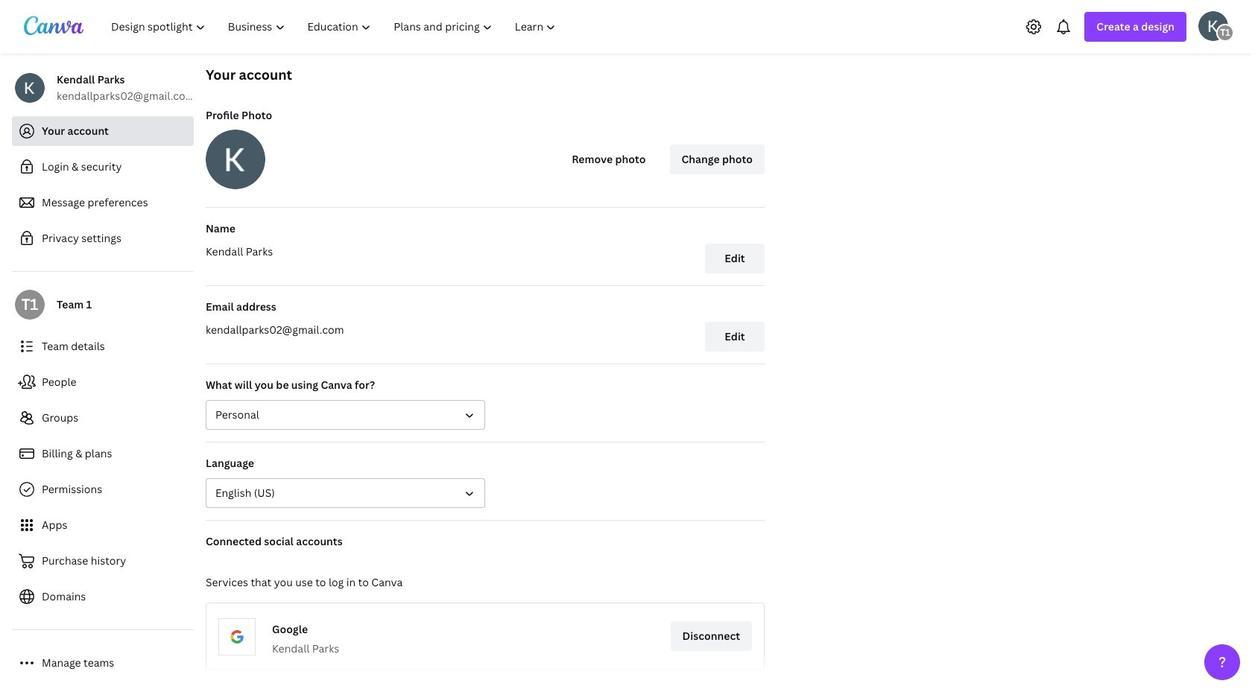 Task type: locate. For each thing, give the bounding box(es) containing it.
1 horizontal spatial team 1 image
[[1217, 23, 1235, 41]]

1 vertical spatial team 1 image
[[15, 290, 45, 320]]

team 1 image
[[1217, 23, 1235, 41], [15, 290, 45, 320]]

0 horizontal spatial team 1 image
[[15, 290, 45, 320]]

0 vertical spatial team 1 element
[[1217, 23, 1235, 41]]

team 1 element
[[1217, 23, 1235, 41], [15, 290, 45, 320]]

None button
[[206, 400, 485, 430]]

1 vertical spatial team 1 element
[[15, 290, 45, 320]]

top level navigation element
[[101, 12, 569, 42]]

0 vertical spatial team 1 image
[[1217, 23, 1235, 41]]

0 horizontal spatial team 1 element
[[15, 290, 45, 320]]

Language: English (US) button
[[206, 479, 485, 509]]



Task type: vqa. For each thing, say whether or not it's contained in the screenshot.
rightmost Team 1 element
yes



Task type: describe. For each thing, give the bounding box(es) containing it.
kendall parks image
[[1199, 11, 1229, 41]]

team 1 image for bottom team 1 "element"
[[15, 290, 45, 320]]

1 horizontal spatial team 1 element
[[1217, 23, 1235, 41]]

team 1 image for rightmost team 1 "element"
[[1217, 23, 1235, 41]]



